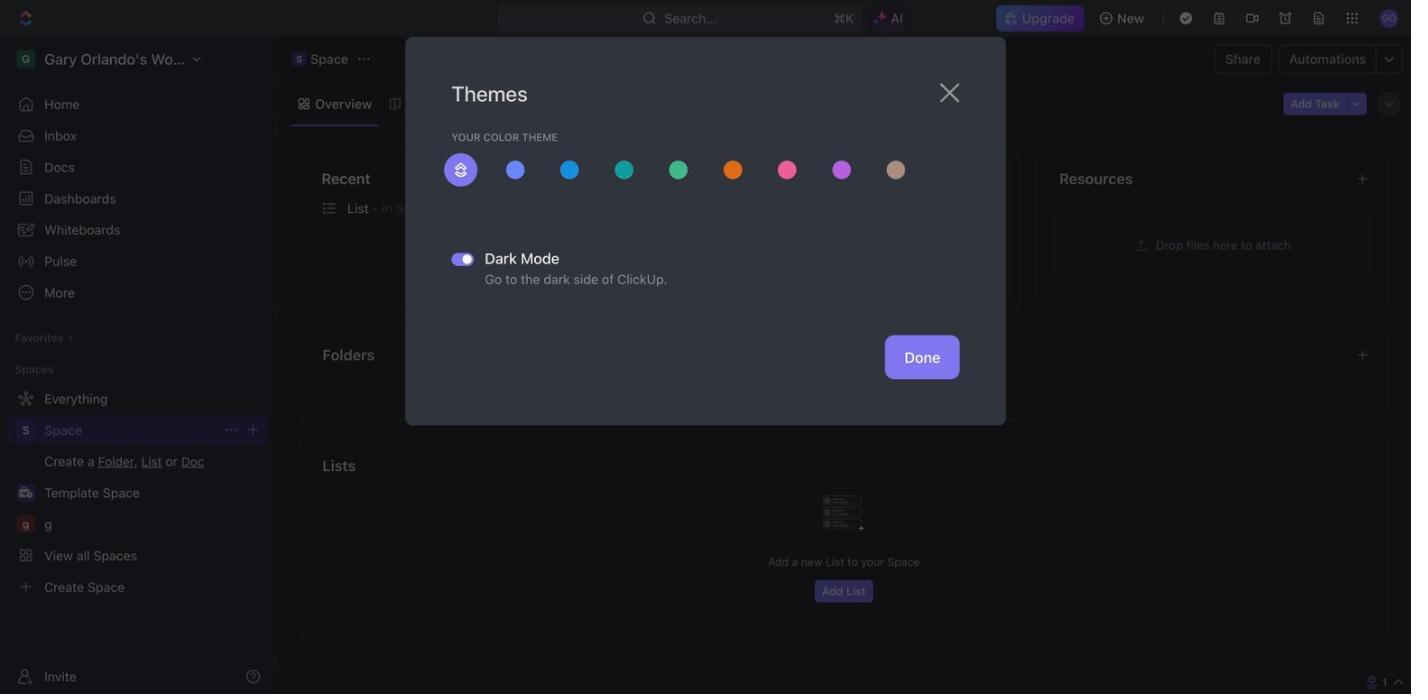 Task type: locate. For each thing, give the bounding box(es) containing it.
no most used docs image
[[807, 191, 881, 265]]

dialog
[[405, 37, 1006, 426]]

space, , element
[[292, 52, 307, 67], [17, 421, 35, 440]]

space, , element inside sidebar navigation
[[17, 421, 35, 440]]

no lists icon. image
[[807, 481, 881, 555]]

0 horizontal spatial space, , element
[[17, 421, 35, 440]]

0 vertical spatial space, , element
[[292, 52, 307, 67]]

sidebar navigation
[[0, 37, 276, 695]]

1 vertical spatial space, , element
[[17, 421, 35, 440]]

1 horizontal spatial space, , element
[[292, 52, 307, 67]]

tree
[[7, 384, 268, 602]]



Task type: describe. For each thing, give the bounding box(es) containing it.
tree inside sidebar navigation
[[7, 384, 268, 602]]



Task type: vqa. For each thing, say whether or not it's contained in the screenshot.
the No most used docs "IMAGE"
yes



